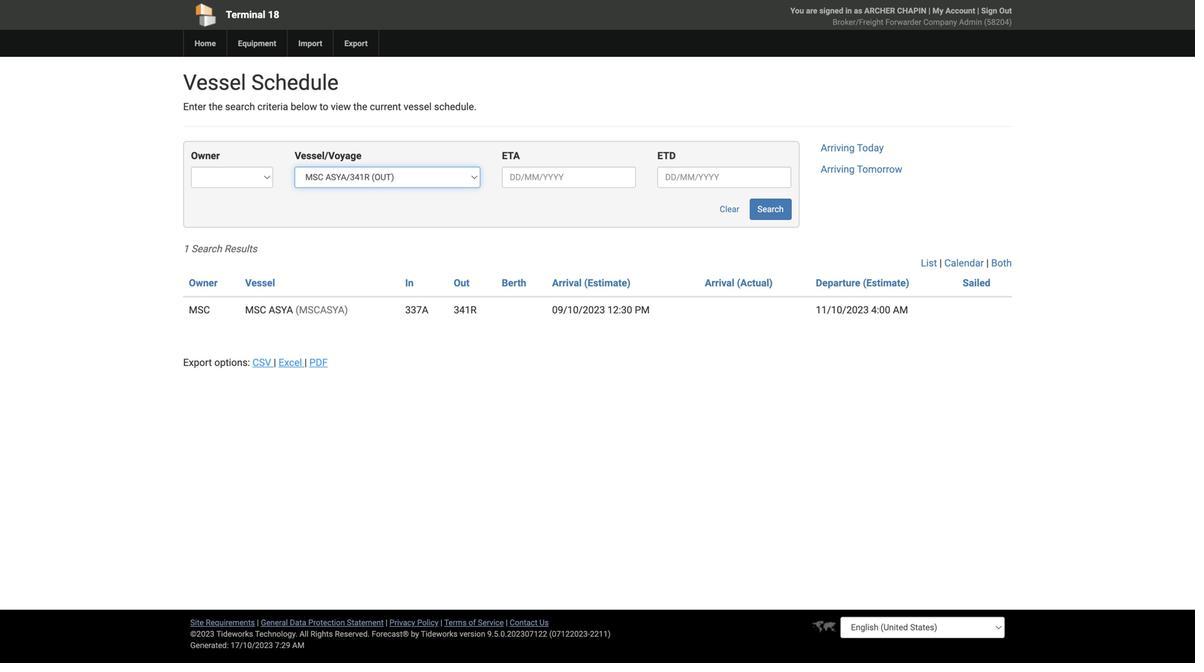 Task type: vqa. For each thing, say whether or not it's contained in the screenshot.
Import
yes



Task type: locate. For each thing, give the bounding box(es) containing it.
export down terminal 18 link
[[344, 39, 368, 48]]

12:30
[[608, 304, 632, 316]]

privacy policy link
[[390, 619, 439, 628]]

arrival (actual) link
[[705, 277, 773, 289]]

policy
[[417, 619, 439, 628]]

service
[[478, 619, 504, 628]]

tideworks
[[421, 630, 458, 639]]

generated:
[[190, 641, 229, 651]]

(estimate) up 09/10/2023 12:30 pm
[[584, 277, 631, 289]]

results
[[224, 243, 257, 255]]

0 horizontal spatial arrival
[[552, 277, 582, 289]]

| left pdf 'link'
[[305, 357, 307, 369]]

search right "1"
[[191, 243, 222, 255]]

vessel for vessel
[[245, 277, 275, 289]]

2 arrival from the left
[[705, 277, 735, 289]]

are
[[806, 6, 818, 15]]

1 vertical spatial arriving
[[821, 164, 855, 175]]

1 horizontal spatial search
[[758, 204, 784, 214]]

csv link
[[253, 357, 274, 369]]

1 horizontal spatial export
[[344, 39, 368, 48]]

0 vertical spatial out
[[999, 6, 1012, 15]]

2211)
[[590, 630, 611, 639]]

(estimate)
[[584, 277, 631, 289], [863, 277, 909, 289]]

export options: csv | excel | pdf
[[183, 357, 328, 369]]

(07122023-
[[549, 630, 590, 639]]

the right 'enter'
[[209, 101, 223, 113]]

arriving up arriving tomorrow link
[[821, 142, 855, 154]]

vessel up asya
[[245, 277, 275, 289]]

out up (58204)
[[999, 6, 1012, 15]]

archer
[[864, 6, 895, 15]]

1 arriving from the top
[[821, 142, 855, 154]]

0 horizontal spatial am
[[292, 641, 304, 651]]

1 vertical spatial am
[[292, 641, 304, 651]]

am inside site requirements | general data protection statement | privacy policy | terms of service | contact us ©2023 tideworks technology. all rights reserved. forecast® by tideworks version 9.5.0.202307122 (07122023-2211) generated: 17/10/2023 7:29 am
[[292, 641, 304, 651]]

csv
[[253, 357, 271, 369]]

you
[[791, 6, 804, 15]]

|
[[929, 6, 931, 15], [977, 6, 979, 15], [940, 257, 942, 269], [987, 257, 989, 269], [274, 357, 276, 369], [305, 357, 307, 369], [257, 619, 259, 628], [386, 619, 388, 628], [441, 619, 443, 628], [506, 619, 508, 628]]

vessel
[[404, 101, 432, 113]]

broker/freight
[[833, 17, 884, 27]]

1 arrival from the left
[[552, 277, 582, 289]]

arriving tomorrow link
[[821, 164, 902, 175]]

msc left asya
[[245, 304, 266, 316]]

owner link
[[189, 277, 218, 289]]

sign
[[981, 6, 997, 15]]

msc for msc
[[189, 304, 210, 316]]

arrival left the (actual)
[[705, 277, 735, 289]]

2 (estimate) from the left
[[863, 277, 909, 289]]

0 vertical spatial search
[[758, 204, 784, 214]]

vessel schedule enter the search criteria below to view the current vessel schedule.
[[183, 70, 477, 113]]

arriving down arriving today link
[[821, 164, 855, 175]]

arrival up the 09/10/2023
[[552, 277, 582, 289]]

the
[[209, 101, 223, 113], [353, 101, 367, 113]]

09/10/2023 12:30 pm
[[552, 304, 650, 316]]

arrival for arrival (actual)
[[705, 277, 735, 289]]

us
[[540, 619, 549, 628]]

1 (estimate) from the left
[[584, 277, 631, 289]]

| up "forecast®"
[[386, 619, 388, 628]]

2 msc from the left
[[245, 304, 266, 316]]

export for export
[[344, 39, 368, 48]]

out up 341r
[[454, 277, 470, 289]]

4:00
[[871, 304, 891, 316]]

technology.
[[255, 630, 298, 639]]

home
[[195, 39, 216, 48]]

0 horizontal spatial export
[[183, 357, 212, 369]]

out inside you are signed in as archer chapin | my account | sign out broker/freight forwarder company admin (58204)
[[999, 6, 1012, 15]]

0 horizontal spatial msc
[[189, 304, 210, 316]]

11/10/2023 4:00 am
[[816, 304, 908, 316]]

the right view
[[353, 101, 367, 113]]

export link
[[333, 30, 378, 57]]

am right 4:00
[[893, 304, 908, 316]]

terms
[[444, 619, 467, 628]]

1 horizontal spatial the
[[353, 101, 367, 113]]

| left sign
[[977, 6, 979, 15]]

below
[[291, 101, 317, 113]]

search
[[758, 204, 784, 214], [191, 243, 222, 255]]

arriving today
[[821, 142, 884, 154]]

1 horizontal spatial msc
[[245, 304, 266, 316]]

general data protection statement link
[[261, 619, 384, 628]]

rights
[[311, 630, 333, 639]]

arrival (estimate) link
[[552, 277, 631, 289]]

0 horizontal spatial search
[[191, 243, 222, 255]]

7:29
[[275, 641, 290, 651]]

account
[[946, 6, 975, 15]]

search inside the 1 search results list | calendar | both
[[191, 243, 222, 255]]

1 msc from the left
[[189, 304, 210, 316]]

msc down owner link
[[189, 304, 210, 316]]

excel
[[279, 357, 302, 369]]

owner down 'enter'
[[191, 150, 220, 162]]

import link
[[287, 30, 333, 57]]

equipment link
[[227, 30, 287, 57]]

vessel up 'enter'
[[183, 70, 246, 95]]

1 vertical spatial owner
[[189, 277, 218, 289]]

owner left "vessel" link on the left top
[[189, 277, 218, 289]]

calendar link
[[945, 257, 984, 269]]

0 horizontal spatial the
[[209, 101, 223, 113]]

1 horizontal spatial am
[[893, 304, 908, 316]]

arriving for arriving tomorrow
[[821, 164, 855, 175]]

contact us link
[[510, 619, 549, 628]]

(estimate) for departure (estimate)
[[863, 277, 909, 289]]

0 vertical spatial vessel
[[183, 70, 246, 95]]

337a
[[405, 304, 428, 316]]

msc
[[189, 304, 210, 316], [245, 304, 266, 316]]

0 horizontal spatial (estimate)
[[584, 277, 631, 289]]

arrival
[[552, 277, 582, 289], [705, 277, 735, 289]]

site requirements | general data protection statement | privacy policy | terms of service | contact us ©2023 tideworks technology. all rights reserved. forecast® by tideworks version 9.5.0.202307122 (07122023-2211) generated: 17/10/2023 7:29 am
[[190, 619, 611, 651]]

(estimate) for arrival (estimate)
[[584, 277, 631, 289]]

1 vertical spatial out
[[454, 277, 470, 289]]

search right clear
[[758, 204, 784, 214]]

export
[[344, 39, 368, 48], [183, 357, 212, 369]]

1 horizontal spatial arrival
[[705, 277, 735, 289]]

export left options:
[[183, 357, 212, 369]]

sailed
[[963, 277, 991, 289]]

schedule.
[[434, 101, 477, 113]]

vessel for vessel schedule enter the search criteria below to view the current vessel schedule.
[[183, 70, 246, 95]]

1 vertical spatial search
[[191, 243, 222, 255]]

all
[[300, 630, 309, 639]]

forwarder
[[886, 17, 922, 27]]

2 arriving from the top
[[821, 164, 855, 175]]

privacy
[[390, 619, 415, 628]]

vessel/voyage
[[295, 150, 362, 162]]

vessel inside vessel schedule enter the search criteria below to view the current vessel schedule.
[[183, 70, 246, 95]]

(estimate) up 4:00
[[863, 277, 909, 289]]

1 horizontal spatial (estimate)
[[863, 277, 909, 289]]

1 vertical spatial export
[[183, 357, 212, 369]]

arrival (actual)
[[705, 277, 773, 289]]

0 vertical spatial export
[[344, 39, 368, 48]]

owner
[[191, 150, 220, 162], [189, 277, 218, 289]]

as
[[854, 6, 862, 15]]

in
[[405, 277, 414, 289]]

data
[[290, 619, 306, 628]]

1 vertical spatial vessel
[[245, 277, 275, 289]]

0 vertical spatial arriving
[[821, 142, 855, 154]]

17/10/2023
[[231, 641, 273, 651]]

contact
[[510, 619, 538, 628]]

am down all
[[292, 641, 304, 651]]

export for export options: csv | excel | pdf
[[183, 357, 212, 369]]

arrival for arrival (estimate)
[[552, 277, 582, 289]]

1 horizontal spatial out
[[999, 6, 1012, 15]]

calendar
[[945, 257, 984, 269]]

terminal 18 link
[[183, 0, 516, 30]]

0 vertical spatial am
[[893, 304, 908, 316]]



Task type: describe. For each thing, give the bounding box(es) containing it.
general
[[261, 619, 288, 628]]

| left my
[[929, 6, 931, 15]]

11/10/2023
[[816, 304, 869, 316]]

arriving today link
[[821, 142, 884, 154]]

(58204)
[[984, 17, 1012, 27]]

| right list link
[[940, 257, 942, 269]]

options:
[[214, 357, 250, 369]]

2 the from the left
[[353, 101, 367, 113]]

arriving tomorrow
[[821, 164, 902, 175]]

0 horizontal spatial out
[[454, 277, 470, 289]]

signed
[[820, 6, 844, 15]]

(mscasya)
[[296, 304, 348, 316]]

admin
[[959, 17, 982, 27]]

home link
[[183, 30, 227, 57]]

schedule
[[251, 70, 339, 95]]

both link
[[991, 257, 1012, 269]]

you are signed in as archer chapin | my account | sign out broker/freight forwarder company admin (58204)
[[791, 6, 1012, 27]]

forecast®
[[372, 630, 409, 639]]

arriving for arriving today
[[821, 142, 855, 154]]

departure (estimate)
[[816, 277, 909, 289]]

protection
[[308, 619, 345, 628]]

sailed link
[[963, 277, 991, 289]]

departure
[[816, 277, 861, 289]]

in link
[[405, 277, 414, 289]]

by
[[411, 630, 419, 639]]

of
[[469, 619, 476, 628]]

berth
[[502, 277, 526, 289]]

reserved.
[[335, 630, 370, 639]]

| left general
[[257, 619, 259, 628]]

pm
[[635, 304, 650, 316]]

clear button
[[712, 199, 747, 220]]

asya
[[269, 304, 293, 316]]

statement
[[347, 619, 384, 628]]

clear
[[720, 204, 740, 214]]

arrival (estimate)
[[552, 277, 631, 289]]

chapin
[[897, 6, 927, 15]]

1
[[183, 243, 189, 255]]

to
[[320, 101, 328, 113]]

in
[[846, 6, 852, 15]]

out link
[[454, 277, 470, 289]]

enter
[[183, 101, 206, 113]]

vessel link
[[245, 277, 275, 289]]

eta
[[502, 150, 520, 162]]

terminal
[[226, 9, 265, 21]]

©2023 tideworks
[[190, 630, 253, 639]]

| up 9.5.0.202307122
[[506, 619, 508, 628]]

msc asya (mscasya)
[[245, 304, 348, 316]]

(actual)
[[737, 277, 773, 289]]

| right csv
[[274, 357, 276, 369]]

search inside button
[[758, 204, 784, 214]]

msc for msc asya (mscasya)
[[245, 304, 266, 316]]

ETD text field
[[658, 167, 792, 188]]

etd
[[658, 150, 676, 162]]

search
[[225, 101, 255, 113]]

terminal 18
[[226, 9, 279, 21]]

0 vertical spatial owner
[[191, 150, 220, 162]]

view
[[331, 101, 351, 113]]

current
[[370, 101, 401, 113]]

1 the from the left
[[209, 101, 223, 113]]

search button
[[750, 199, 792, 220]]

09/10/2023
[[552, 304, 605, 316]]

my account link
[[933, 6, 975, 15]]

today
[[857, 142, 884, 154]]

requirements
[[206, 619, 255, 628]]

departure (estimate) link
[[816, 277, 909, 289]]

1 search results list | calendar | both
[[183, 243, 1012, 269]]

| left both link
[[987, 257, 989, 269]]

both
[[991, 257, 1012, 269]]

criteria
[[257, 101, 288, 113]]

import
[[298, 39, 322, 48]]

9.5.0.202307122
[[487, 630, 547, 639]]

ETA text field
[[502, 167, 636, 188]]

excel link
[[279, 357, 305, 369]]

| up tideworks
[[441, 619, 443, 628]]

my
[[933, 6, 944, 15]]

341r
[[454, 304, 477, 316]]

pdf link
[[309, 357, 328, 369]]

pdf
[[309, 357, 328, 369]]

company
[[924, 17, 957, 27]]

sign out link
[[981, 6, 1012, 15]]



